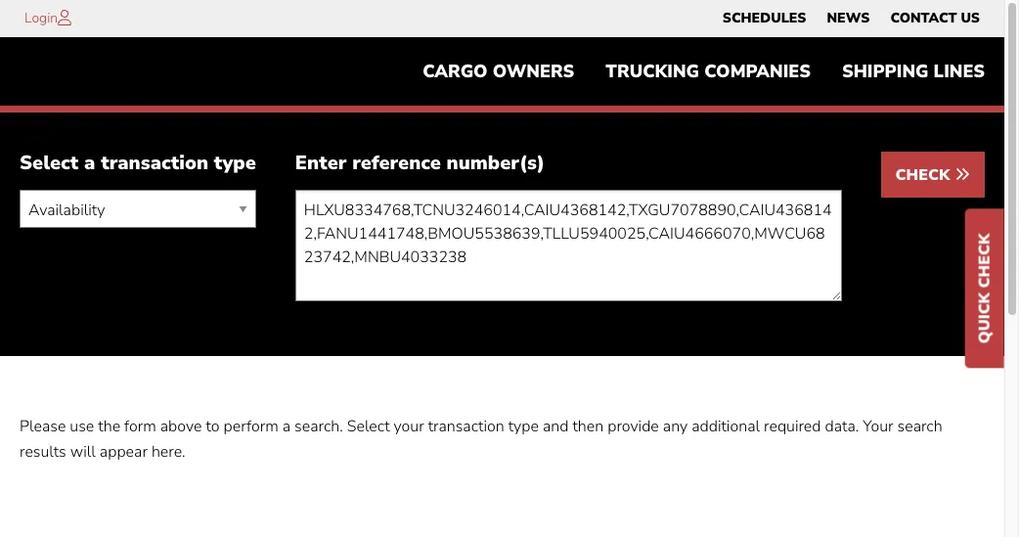 Task type: vqa. For each thing, say whether or not it's contained in the screenshot.
the left Dames
no



Task type: describe. For each thing, give the bounding box(es) containing it.
trucking companies link
[[590, 52, 827, 91]]

schedules link
[[723, 5, 806, 32]]

quick check link
[[965, 209, 1005, 368]]

news link
[[827, 5, 870, 32]]

will
[[70, 441, 96, 463]]

0 vertical spatial a
[[84, 150, 95, 176]]

menu bar containing cargo owners
[[407, 52, 1001, 91]]

trucking companies
[[606, 60, 811, 83]]

your
[[863, 416, 894, 438]]

news
[[827, 9, 870, 27]]

to
[[206, 416, 220, 438]]

appear
[[100, 441, 148, 463]]

the
[[98, 416, 120, 438]]

us
[[961, 9, 980, 27]]

use
[[70, 416, 94, 438]]

search.
[[295, 416, 343, 438]]

form
[[124, 416, 156, 438]]

0 horizontal spatial type
[[214, 150, 256, 176]]

select a transaction type
[[20, 150, 256, 176]]

your
[[394, 416, 424, 438]]

required
[[764, 416, 821, 438]]

enter reference number(s)
[[295, 150, 545, 176]]

trucking
[[606, 60, 699, 83]]

Enter reference number(s) text field
[[295, 190, 842, 302]]

provide
[[608, 416, 659, 438]]

reference
[[352, 150, 441, 176]]



Task type: locate. For each thing, give the bounding box(es) containing it.
check inside "button"
[[896, 165, 955, 186]]

0 vertical spatial menu bar
[[712, 5, 990, 32]]

angle double right image
[[955, 167, 970, 182]]

then
[[573, 416, 604, 438]]

0 horizontal spatial check
[[896, 165, 955, 186]]

user image
[[58, 10, 72, 25]]

shipping lines link
[[827, 52, 1001, 91]]

0 vertical spatial transaction
[[101, 150, 208, 176]]

number(s)
[[447, 150, 545, 176]]

menu bar containing schedules
[[712, 5, 990, 32]]

contact us link
[[891, 5, 980, 32]]

1 vertical spatial a
[[282, 416, 291, 438]]

quick
[[974, 292, 996, 343]]

additional
[[692, 416, 760, 438]]

shipping lines
[[842, 60, 985, 83]]

login link
[[24, 9, 58, 27]]

1 vertical spatial select
[[347, 416, 390, 438]]

above
[[160, 416, 202, 438]]

perform
[[224, 416, 278, 438]]

type
[[214, 150, 256, 176], [508, 416, 539, 438]]

transaction
[[101, 150, 208, 176], [428, 416, 504, 438]]

1 horizontal spatial select
[[347, 416, 390, 438]]

search
[[898, 416, 943, 438]]

schedules
[[723, 9, 806, 27]]

transaction inside please use the form above to perform a search. select your transaction type and then provide any additional required data. your search results will appear here.
[[428, 416, 504, 438]]

1 vertical spatial type
[[508, 416, 539, 438]]

quick check
[[974, 233, 996, 343]]

0 horizontal spatial select
[[20, 150, 79, 176]]

0 vertical spatial select
[[20, 150, 79, 176]]

1 vertical spatial menu bar
[[407, 52, 1001, 91]]

check
[[896, 165, 955, 186], [974, 233, 996, 288]]

1 horizontal spatial type
[[508, 416, 539, 438]]

menu bar up shipping
[[712, 5, 990, 32]]

please
[[20, 416, 66, 438]]

type left the enter
[[214, 150, 256, 176]]

cargo owners
[[423, 60, 575, 83]]

a inside please use the form above to perform a search. select your transaction type and then provide any additional required data. your search results will appear here.
[[282, 416, 291, 438]]

data.
[[825, 416, 859, 438]]

menu bar
[[712, 5, 990, 32], [407, 52, 1001, 91]]

please use the form above to perform a search. select your transaction type and then provide any additional required data. your search results will appear here.
[[20, 416, 943, 463]]

enter
[[295, 150, 347, 176]]

select
[[20, 150, 79, 176], [347, 416, 390, 438]]

1 vertical spatial check
[[974, 233, 996, 288]]

here.
[[151, 441, 185, 463]]

lines
[[934, 60, 985, 83]]

1 horizontal spatial check
[[974, 233, 996, 288]]

and
[[543, 416, 569, 438]]

select inside please use the form above to perform a search. select your transaction type and then provide any additional required data. your search results will appear here.
[[347, 416, 390, 438]]

0 horizontal spatial a
[[84, 150, 95, 176]]

contact
[[891, 9, 957, 27]]

1 horizontal spatial a
[[282, 416, 291, 438]]

shipping
[[842, 60, 929, 83]]

0 horizontal spatial transaction
[[101, 150, 208, 176]]

owners
[[493, 60, 575, 83]]

type left and
[[508, 416, 539, 438]]

a
[[84, 150, 95, 176], [282, 416, 291, 438]]

0 vertical spatial check
[[896, 165, 955, 186]]

menu bar down schedules "link"
[[407, 52, 1001, 91]]

1 horizontal spatial transaction
[[428, 416, 504, 438]]

results
[[20, 441, 66, 463]]

check button
[[881, 152, 985, 198]]

contact us
[[891, 9, 980, 27]]

cargo owners link
[[407, 52, 590, 91]]

companies
[[704, 60, 811, 83]]

type inside please use the form above to perform a search. select your transaction type and then provide any additional required data. your search results will appear here.
[[508, 416, 539, 438]]

any
[[663, 416, 688, 438]]

0 vertical spatial type
[[214, 150, 256, 176]]

cargo
[[423, 60, 488, 83]]

login
[[24, 9, 58, 27]]

1 vertical spatial transaction
[[428, 416, 504, 438]]



